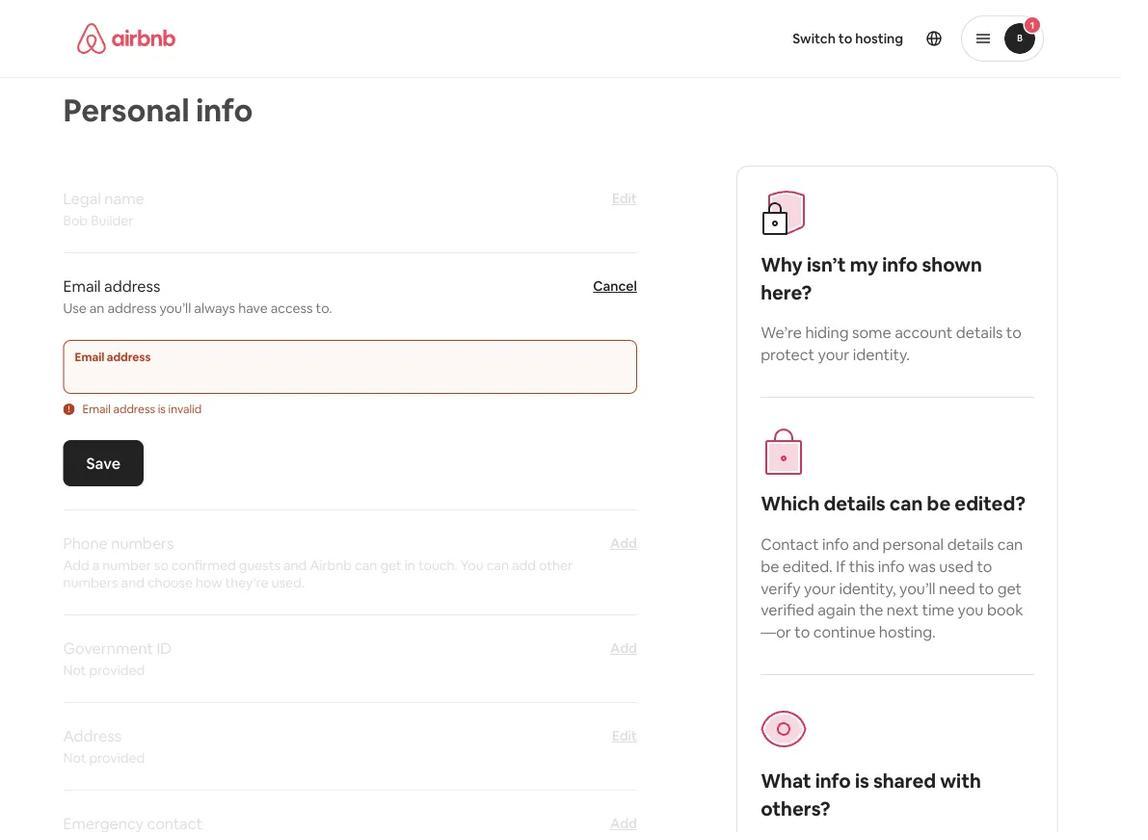 Task type: vqa. For each thing, say whether or not it's contained in the screenshot.


Task type: describe. For each thing, give the bounding box(es) containing it.
this
[[849, 557, 875, 576]]

why isn't my info shown here?
[[761, 253, 982, 305]]

the
[[860, 601, 883, 621]]

address not provided
[[63, 726, 145, 767]]

identity.
[[853, 345, 910, 365]]

1 vertical spatial numbers
[[63, 575, 118, 592]]

phone
[[63, 534, 108, 553]]

which
[[761, 492, 820, 517]]

next
[[887, 601, 919, 621]]

need
[[939, 579, 975, 599]]

so
[[154, 557, 169, 575]]

can right airbnb
[[355, 557, 377, 575]]

book
[[987, 601, 1024, 621]]

my
[[850, 253, 878, 278]]

switch
[[793, 30, 836, 47]]

again
[[818, 601, 856, 621]]

account
[[895, 323, 953, 343]]

they're
[[225, 575, 269, 592]]

address for email address use an address you'll always have access to.
[[104, 276, 160, 296]]

address
[[63, 726, 122, 746]]

add inside the phone numbers add a number so confirmed guests and airbnb can get in touch. you can add other numbers and choose how they're used.
[[63, 557, 89, 575]]

legal name bob builder
[[63, 189, 144, 229]]

email address is invalid
[[82, 402, 202, 417]]

and inside contact info and personal details can be edited. if this info was used to verify your identity, you'll need to get verified again the next time you book —or to continue hosting.
[[853, 535, 879, 554]]

phone numbers add a number so confirmed guests and airbnb can get in touch. you can add other numbers and choose how they're used.
[[63, 534, 573, 592]]

your inside contact info and personal details can be edited. if this info was used to verify your identity, you'll need to get verified again the next time you book —or to continue hosting.
[[804, 579, 836, 599]]

we're hiding some account details to protect your identity.
[[761, 323, 1022, 365]]

protect
[[761, 345, 815, 365]]

details for account
[[956, 323, 1003, 343]]

get inside the phone numbers add a number so confirmed guests and airbnb can get in touch. you can add other numbers and choose how they're used.
[[380, 557, 402, 575]]

your inside we're hiding some account details to protect your identity.
[[818, 345, 850, 365]]

to right the used
[[977, 557, 992, 576]]

shared
[[873, 769, 936, 794]]

why
[[761, 253, 803, 278]]

with
[[940, 769, 981, 794]]

account link
[[63, 63, 118, 80]]

government
[[63, 639, 153, 659]]

1 vertical spatial address
[[107, 300, 157, 317]]

number
[[103, 557, 151, 575]]

email address use an address you'll always have access to.
[[63, 276, 332, 317]]

email for email address use an address you'll always have access to.
[[63, 276, 101, 296]]

edit button for address
[[612, 727, 637, 746]]

builder
[[91, 212, 134, 229]]

be inside contact info and personal details can be edited. if this info was used to verify your identity, you'll need to get verified again the next time you book —or to continue hosting.
[[761, 557, 779, 576]]

continue
[[813, 623, 876, 643]]

hosting.
[[879, 623, 936, 643]]

error image
[[63, 404, 75, 416]]

legal
[[63, 189, 101, 208]]

we're
[[761, 323, 802, 343]]

if
[[836, 557, 846, 576]]

switch to hosting
[[793, 30, 903, 47]]

edit button for legal name
[[612, 189, 637, 208]]

cancel button
[[593, 277, 637, 296]]

account
[[63, 63, 118, 80]]

you'll inside email address use an address you'll always have access to.
[[160, 300, 191, 317]]

0 horizontal spatial and
[[121, 575, 145, 592]]

id
[[157, 639, 172, 659]]

1 button
[[961, 15, 1044, 62]]

shown
[[922, 253, 982, 278]]

choose
[[147, 575, 193, 592]]

save button
[[63, 441, 144, 487]]

info inside the why isn't my info shown here?
[[882, 253, 918, 278]]



Task type: locate. For each thing, give the bounding box(es) containing it.
contact
[[761, 535, 819, 554]]

can inside contact info and personal details can be edited. if this info was used to verify your identity, you'll need to get verified again the next time you book —or to continue hosting.
[[998, 535, 1023, 554]]

switch to hosting link
[[781, 18, 915, 59]]

you'll
[[160, 300, 191, 317], [900, 579, 936, 599]]

1 vertical spatial get
[[998, 579, 1022, 599]]

get inside contact info and personal details can be edited. if this info was used to verify your identity, you'll need to get verified again the next time you book —or to continue hosting.
[[998, 579, 1022, 599]]

1 vertical spatial edit button
[[612, 727, 637, 746]]

to up 'you'
[[979, 579, 994, 599]]

always
[[194, 300, 235, 317]]

edit for legal name
[[612, 190, 637, 207]]

what
[[761, 769, 811, 794]]

numbers
[[111, 534, 174, 553], [63, 575, 118, 592]]

0 vertical spatial add button
[[610, 534, 637, 553]]

be up 'personal'
[[927, 492, 951, 517]]

1
[[1030, 19, 1035, 31]]

not down address
[[63, 750, 86, 767]]

email for email address is invalid
[[82, 402, 111, 417]]

confirmed
[[172, 557, 236, 575]]

to
[[839, 30, 853, 47], [1006, 323, 1022, 343], [977, 557, 992, 576], [979, 579, 994, 599], [795, 623, 810, 643]]

can
[[890, 492, 923, 517], [998, 535, 1023, 554], [355, 557, 377, 575], [487, 557, 509, 575]]

2 provided from the top
[[89, 750, 145, 767]]

0 horizontal spatial is
[[158, 402, 166, 417]]

2 edit from the top
[[612, 728, 637, 745]]

None text field
[[75, 365, 626, 385]]

0 vertical spatial edit
[[612, 190, 637, 207]]

email
[[63, 276, 101, 296], [82, 402, 111, 417]]

numbers down phone
[[63, 575, 118, 592]]

address up an
[[104, 276, 160, 296]]

your down hiding
[[818, 345, 850, 365]]

1 horizontal spatial you'll
[[900, 579, 936, 599]]

edit button up cancel
[[612, 189, 637, 208]]

2 edit button from the top
[[612, 727, 637, 746]]

how
[[196, 575, 222, 592]]

others?
[[761, 797, 831, 822]]

identity,
[[839, 579, 896, 599]]

1 horizontal spatial and
[[283, 557, 307, 575]]

1 vertical spatial not
[[63, 750, 86, 767]]

guests
[[239, 557, 281, 575]]

is inside what info is shared with others?
[[855, 769, 869, 794]]

1 vertical spatial you'll
[[900, 579, 936, 599]]

1 horizontal spatial get
[[998, 579, 1022, 599]]

edit for address
[[612, 728, 637, 745]]

in
[[405, 557, 415, 575]]

touch.
[[418, 557, 458, 575]]

add link
[[610, 639, 637, 659]]

address right an
[[107, 300, 157, 317]]

edit button down add link
[[612, 727, 637, 746]]

email right error image
[[82, 402, 111, 417]]

can up 'personal'
[[890, 492, 923, 517]]

not inside government id not provided
[[63, 662, 86, 680]]

edit down add link
[[612, 728, 637, 745]]

edit button
[[612, 189, 637, 208], [612, 727, 637, 746]]

1 horizontal spatial is
[[855, 769, 869, 794]]

0 vertical spatial email
[[63, 276, 101, 296]]

other
[[539, 557, 573, 575]]

details up the used
[[947, 535, 994, 554]]

0 vertical spatial personal info
[[158, 63, 240, 80]]

hosting
[[855, 30, 903, 47]]

have
[[238, 300, 268, 317]]

email up use
[[63, 276, 101, 296]]

0 vertical spatial you'll
[[160, 300, 191, 317]]

personal
[[883, 535, 944, 554]]

0 vertical spatial not
[[63, 662, 86, 680]]

add
[[512, 557, 536, 575]]

0 horizontal spatial you'll
[[160, 300, 191, 317]]

is left invalid
[[158, 402, 166, 417]]

be up 'verify'
[[761, 557, 779, 576]]

1 edit from the top
[[612, 190, 637, 207]]

address left invalid
[[113, 402, 155, 417]]

2 vertical spatial details
[[947, 535, 994, 554]]

0 vertical spatial edit button
[[612, 189, 637, 208]]

a
[[92, 557, 100, 575]]

to right switch
[[839, 30, 853, 47]]

verified
[[761, 601, 814, 621]]

personal down account
[[63, 90, 189, 130]]

time
[[922, 601, 955, 621]]

was
[[908, 557, 936, 576]]

edited.
[[783, 557, 833, 576]]

info
[[215, 63, 240, 80], [196, 90, 253, 130], [882, 253, 918, 278], [822, 535, 849, 554], [878, 557, 905, 576], [815, 769, 851, 794]]

and
[[853, 535, 879, 554], [283, 557, 307, 575], [121, 575, 145, 592]]

is
[[158, 402, 166, 417], [855, 769, 869, 794]]

you'll down was
[[900, 579, 936, 599]]

details right account
[[956, 323, 1003, 343]]

2 add button from the top
[[610, 815, 637, 834]]

you'll left always
[[160, 300, 191, 317]]

2 not from the top
[[63, 750, 86, 767]]

get up book
[[998, 579, 1022, 599]]

you'll inside contact info and personal details can be edited. if this info was used to verify your identity, you'll need to get verified again the next time you book —or to continue hosting.
[[900, 579, 936, 599]]

1 vertical spatial add button
[[610, 815, 637, 834]]

profile element
[[584, 0, 1044, 77]]

save
[[86, 454, 120, 473]]

add button
[[610, 534, 637, 553], [610, 815, 637, 834]]

which details can be edited?
[[761, 492, 1026, 517]]

0 horizontal spatial be
[[761, 557, 779, 576]]

to right —or
[[795, 623, 810, 643]]

details up this
[[824, 492, 886, 517]]

1 vertical spatial personal info
[[63, 90, 253, 130]]

is for address
[[158, 402, 166, 417]]

provided down address
[[89, 750, 145, 767]]

details inside we're hiding some account details to protect your identity.
[[956, 323, 1003, 343]]

to right account
[[1006, 323, 1022, 343]]

not inside address not provided
[[63, 750, 86, 767]]

0 vertical spatial personal
[[158, 63, 212, 80]]

airbnb
[[310, 557, 352, 575]]

personal right account link
[[158, 63, 212, 80]]

cancel
[[593, 278, 637, 295]]

you
[[958, 601, 984, 621]]

here?
[[761, 280, 812, 305]]

to inside we're hiding some account details to protect your identity.
[[1006, 323, 1022, 343]]

provided inside address not provided
[[89, 750, 145, 767]]

add
[[610, 535, 637, 552], [63, 557, 89, 575], [610, 640, 637, 658], [610, 816, 637, 833]]

add for 2nd the add button
[[610, 816, 637, 833]]

0 vertical spatial address
[[104, 276, 160, 296]]

be
[[927, 492, 951, 517], [761, 557, 779, 576]]

get
[[380, 557, 402, 575], [998, 579, 1022, 599]]

details inside contact info and personal details can be edited. if this info was used to verify your identity, you'll need to get verified again the next time you book —or to continue hosting.
[[947, 535, 994, 554]]

your
[[818, 345, 850, 365], [804, 579, 836, 599]]

2 vertical spatial address
[[113, 402, 155, 417]]

0 vertical spatial numbers
[[111, 534, 174, 553]]

1 vertical spatial provided
[[89, 750, 145, 767]]

access
[[271, 300, 313, 317]]

1 add button from the top
[[610, 534, 637, 553]]

personal info
[[158, 63, 240, 80], [63, 90, 253, 130]]

0 vertical spatial details
[[956, 323, 1003, 343]]

is left shared
[[855, 769, 869, 794]]

1 vertical spatial details
[[824, 492, 886, 517]]

an
[[89, 300, 105, 317]]

to inside profile element
[[839, 30, 853, 47]]

not
[[63, 662, 86, 680], [63, 750, 86, 767]]

0 vertical spatial be
[[927, 492, 951, 517]]

provided inside government id not provided
[[89, 662, 145, 680]]

email inside email address use an address you'll always have access to.
[[63, 276, 101, 296]]

isn't
[[807, 253, 846, 278]]

0 vertical spatial get
[[380, 557, 402, 575]]

details for personal
[[947, 535, 994, 554]]

and up this
[[853, 535, 879, 554]]

personal
[[158, 63, 212, 80], [63, 90, 189, 130]]

add for 1st the add button from the top
[[610, 535, 637, 552]]

your down edited.
[[804, 579, 836, 599]]

verify
[[761, 579, 801, 599]]

bob
[[63, 212, 88, 229]]

1 vertical spatial edit
[[612, 728, 637, 745]]

and right guests at the bottom of the page
[[283, 557, 307, 575]]

—or
[[761, 623, 791, 643]]

1 vertical spatial personal
[[63, 90, 189, 130]]

used
[[939, 557, 974, 576]]

1 not from the top
[[63, 662, 86, 680]]

1 edit button from the top
[[612, 189, 637, 208]]

edit
[[612, 190, 637, 207], [612, 728, 637, 745]]

hiding
[[805, 323, 849, 343]]

not down the government
[[63, 662, 86, 680]]

1 vertical spatial your
[[804, 579, 836, 599]]

edited?
[[955, 492, 1026, 517]]

add for add link
[[610, 640, 637, 658]]

0 vertical spatial is
[[158, 402, 166, 417]]

some
[[852, 323, 892, 343]]

numbers up number
[[111, 534, 174, 553]]

1 vertical spatial is
[[855, 769, 869, 794]]

use
[[63, 300, 87, 317]]

edit up cancel
[[612, 190, 637, 207]]

to.
[[316, 300, 332, 317]]

what info is shared with others?
[[761, 769, 981, 822]]

government id not provided
[[63, 639, 172, 680]]

1 provided from the top
[[89, 662, 145, 680]]

used.
[[272, 575, 305, 592]]

address for email address is invalid
[[113, 402, 155, 417]]

info inside what info is shared with others?
[[815, 769, 851, 794]]

0 vertical spatial provided
[[89, 662, 145, 680]]

provided
[[89, 662, 145, 680], [89, 750, 145, 767]]

get left in
[[380, 557, 402, 575]]

name
[[104, 189, 144, 208]]

1 vertical spatial email
[[82, 402, 111, 417]]

1 horizontal spatial be
[[927, 492, 951, 517]]

is for info
[[855, 769, 869, 794]]

provided down the government
[[89, 662, 145, 680]]

address
[[104, 276, 160, 296], [107, 300, 157, 317], [113, 402, 155, 417]]

can down edited?
[[998, 535, 1023, 554]]

can right the you
[[487, 557, 509, 575]]

invalid
[[168, 402, 202, 417]]

you
[[461, 557, 484, 575]]

and left so
[[121, 575, 145, 592]]

2 horizontal spatial and
[[853, 535, 879, 554]]

0 vertical spatial your
[[818, 345, 850, 365]]

1 vertical spatial be
[[761, 557, 779, 576]]

contact info and personal details can be edited. if this info was used to verify your identity, you'll need to get verified again the next time you book —or to continue hosting.
[[761, 535, 1024, 643]]

0 horizontal spatial get
[[380, 557, 402, 575]]



